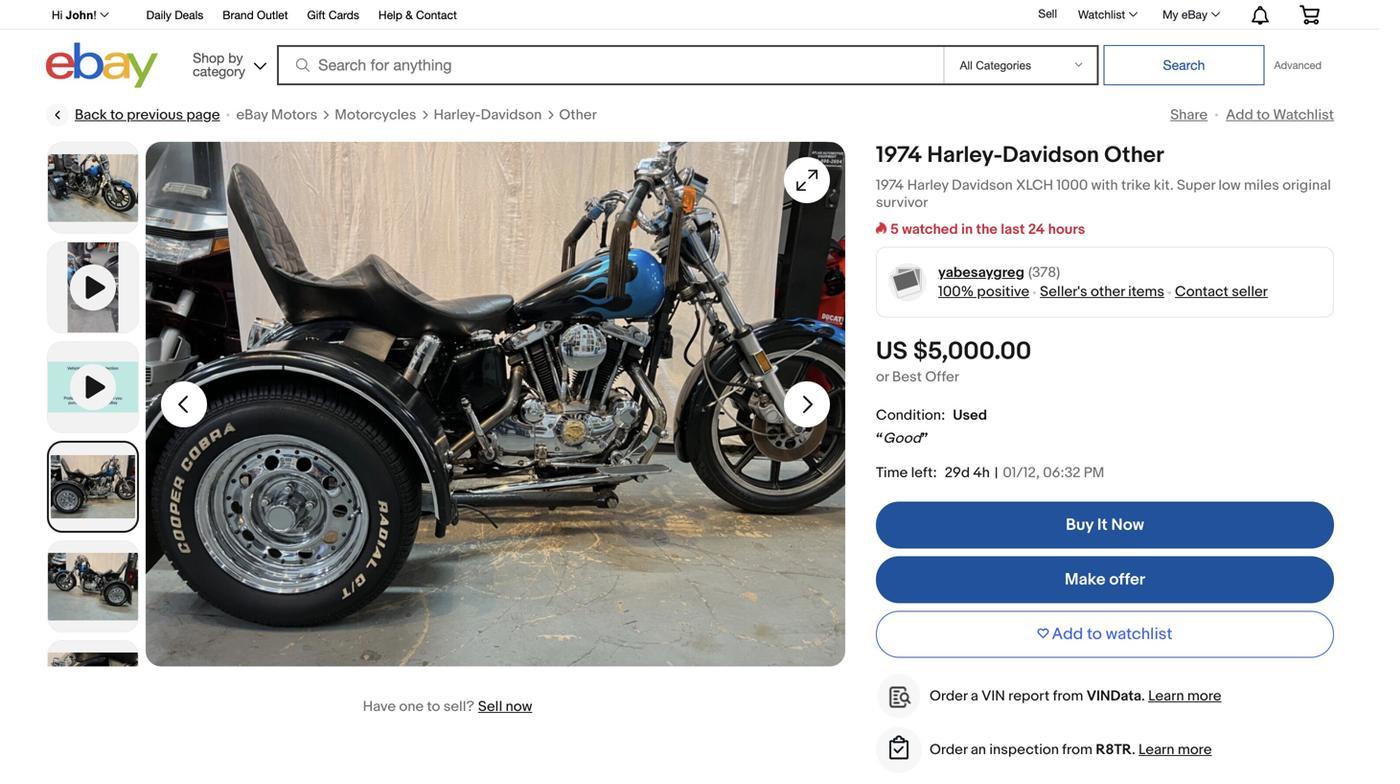 Task type: locate. For each thing, give the bounding box(es) containing it.
help & contact link
[[378, 5, 457, 26]]

shop by category button
[[184, 43, 270, 84]]

0 vertical spatial ebay
[[1182, 8, 1208, 21]]

buy it now link
[[876, 502, 1334, 549]]

contact seller link
[[1175, 283, 1268, 300]]

1 vertical spatial ebay
[[236, 106, 268, 124]]

0 horizontal spatial contact
[[416, 8, 457, 22]]

1 vertical spatial harley-
[[927, 142, 1002, 169]]

seller's other items link
[[1040, 283, 1164, 300]]

1 vertical spatial watchlist
[[1273, 106, 1334, 124]]

ebay right my
[[1182, 8, 1208, 21]]

learn more link for more
[[1139, 741, 1212, 758]]

order for order a vin report from vindata . learn more
[[930, 688, 967, 705]]

harley- up 'harley'
[[927, 142, 1002, 169]]

order for order an inspection from r8tr . learn more
[[930, 741, 967, 758]]

back to previous page link
[[46, 104, 220, 127]]

learn right r8tr
[[1139, 741, 1174, 758]]

davidson up the
[[952, 177, 1013, 194]]

cards
[[329, 8, 359, 22]]

davidson
[[481, 106, 542, 124], [1002, 142, 1099, 169], [952, 177, 1013, 194]]

1974 left 'harley'
[[876, 177, 904, 194]]

0 horizontal spatial other
[[559, 106, 597, 124]]

back to previous page
[[75, 106, 220, 124]]

watchlist right sell link
[[1078, 8, 1125, 21]]

1 horizontal spatial other
[[1104, 142, 1164, 169]]

contact inside "account" navigation
[[416, 8, 457, 22]]

1974
[[876, 142, 922, 169], [876, 177, 904, 194]]

my ebay
[[1163, 8, 1208, 21]]

buy it now
[[1066, 515, 1144, 535]]

offer
[[1109, 570, 1145, 590]]

1 vertical spatial contact
[[1175, 283, 1228, 300]]

other up trike at the top right of the page
[[1104, 142, 1164, 169]]

1 horizontal spatial .
[[1141, 688, 1145, 705]]

0 vertical spatial contact
[[416, 8, 457, 22]]

davidson up xlch
[[1002, 142, 1099, 169]]

time left: 29d 4h | 01/12, 06:32 pm
[[876, 464, 1104, 482]]

watchlist link
[[1068, 3, 1146, 26]]

harley-davidson
[[434, 106, 542, 124]]

"
[[921, 430, 928, 447]]

other
[[1091, 283, 1125, 300]]

in
[[961, 221, 973, 238]]

to left watchlist
[[1087, 624, 1102, 645]]

. down watchlist
[[1141, 688, 1145, 705]]

other down search for anything text field
[[559, 106, 597, 124]]

0 horizontal spatial .
[[1132, 741, 1135, 758]]

contact left seller
[[1175, 283, 1228, 300]]

0 horizontal spatial sell
[[478, 698, 502, 715]]

harley-davidson link
[[434, 105, 542, 125]]

harley- right motorcycles
[[434, 106, 481, 124]]

motorcycles
[[335, 106, 416, 124]]

1 horizontal spatial watchlist
[[1273, 106, 1334, 124]]

None submit
[[1104, 45, 1265, 85]]

sell left now
[[478, 698, 502, 715]]

5 watched in the last 24 hours
[[890, 221, 1085, 238]]

29d
[[945, 464, 970, 482]]

one
[[399, 698, 424, 715]]

0 horizontal spatial ebay
[[236, 106, 268, 124]]

watchlist inside "link"
[[1078, 8, 1125, 21]]

ebay
[[1182, 8, 1208, 21], [236, 106, 268, 124]]

learn more link
[[1148, 688, 1221, 705], [1139, 741, 1212, 758]]

1 order from the top
[[930, 688, 967, 705]]

share
[[1170, 106, 1208, 124]]

0 vertical spatial from
[[1053, 688, 1083, 705]]

a
[[971, 688, 978, 705]]

to for watchlist
[[1087, 624, 1102, 645]]

account navigation
[[41, 0, 1334, 30]]

learn more link right r8tr
[[1139, 741, 1212, 758]]

0 vertical spatial other
[[559, 106, 597, 124]]

from right report
[[1053, 688, 1083, 705]]

best
[[892, 368, 922, 386]]

picture 3 of 24 image
[[48, 541, 138, 632]]

1 vertical spatial learn more link
[[1139, 741, 1212, 758]]

contact
[[416, 8, 457, 22], [1175, 283, 1228, 300]]

yabesaygreg (378)
[[938, 264, 1060, 281]]

harley
[[907, 177, 948, 194]]

survivor
[[876, 194, 928, 211]]

to down the advanced link
[[1257, 106, 1270, 124]]

ebay motors
[[236, 106, 317, 124]]

from
[[1053, 688, 1083, 705], [1062, 741, 1093, 758]]

sell left 'watchlist' "link"
[[1038, 7, 1057, 20]]

add right share on the right top of the page
[[1226, 106, 1253, 124]]

add down make
[[1052, 624, 1083, 645]]

other
[[559, 106, 597, 124], [1104, 142, 1164, 169]]

us
[[876, 337, 908, 367]]

learn more link right vindata
[[1148, 688, 1221, 705]]

0 vertical spatial 1974
[[876, 142, 922, 169]]

an
[[971, 741, 986, 758]]

my
[[1163, 8, 1178, 21]]

seller's
[[1040, 283, 1087, 300]]

0 horizontal spatial watchlist
[[1078, 8, 1125, 21]]

1 horizontal spatial contact
[[1175, 283, 1228, 300]]

low
[[1218, 177, 1241, 194]]

or
[[876, 368, 889, 386]]

add to watchlist button
[[876, 611, 1334, 658]]

0 vertical spatial harley-
[[434, 106, 481, 124]]

1 vertical spatial more
[[1178, 741, 1212, 758]]

learn right vindata
[[1148, 688, 1184, 705]]

2 1974 from the top
[[876, 177, 904, 194]]

picture 2 of 24 image
[[49, 443, 137, 531]]

davidson left other link
[[481, 106, 542, 124]]

more
[[1187, 688, 1221, 705], [1178, 741, 1212, 758]]

harley- inside 1974 harley-davidson other 1974 harley davidson xlch 1000 with trike kit. super low miles original survivor
[[927, 142, 1002, 169]]

2 order from the top
[[930, 741, 967, 758]]

0 vertical spatial sell
[[1038, 7, 1057, 20]]

1 vertical spatial order
[[930, 741, 967, 758]]

contact seller
[[1175, 283, 1268, 300]]

add inside button
[[1052, 624, 1083, 645]]

100%
[[938, 283, 974, 300]]

yabesaygreg image
[[888, 263, 927, 302]]

make
[[1065, 570, 1105, 590]]

to inside add to watchlist button
[[1087, 624, 1102, 645]]

watchlist down advanced
[[1273, 106, 1334, 124]]

miles
[[1244, 177, 1279, 194]]

order left the "an"
[[930, 741, 967, 758]]

to inside the back to previous page link
[[110, 106, 124, 124]]

ebay motors link
[[236, 105, 317, 125]]

condition: used " good "
[[876, 407, 987, 447]]

1 vertical spatial davidson
[[1002, 142, 1099, 169]]

sell
[[1038, 7, 1057, 20], [478, 698, 502, 715]]

ebay left motors
[[236, 106, 268, 124]]

add
[[1226, 106, 1253, 124], [1052, 624, 1083, 645]]

order
[[930, 688, 967, 705], [930, 741, 967, 758]]

more right r8tr
[[1178, 741, 1212, 758]]

1 horizontal spatial sell
[[1038, 7, 1057, 20]]

0 vertical spatial order
[[930, 688, 967, 705]]

more right vindata
[[1187, 688, 1221, 705]]

add to watchlist
[[1052, 624, 1172, 645]]

contact right the &
[[416, 8, 457, 22]]

1 vertical spatial other
[[1104, 142, 1164, 169]]

0 vertical spatial learn more link
[[1148, 688, 1221, 705]]

1 vertical spatial .
[[1132, 741, 1135, 758]]

1 horizontal spatial harley-
[[927, 142, 1002, 169]]

1974 up 'harley'
[[876, 142, 922, 169]]

now
[[1111, 515, 1144, 535]]

add for add to watchlist
[[1052, 624, 1083, 645]]

(378)
[[1028, 264, 1060, 281]]

pm
[[1084, 464, 1104, 482]]

1 vertical spatial from
[[1062, 741, 1093, 758]]

1 vertical spatial add
[[1052, 624, 1083, 645]]

offer
[[925, 368, 959, 386]]

. down vindata
[[1132, 741, 1135, 758]]

0 vertical spatial watchlist
[[1078, 8, 1125, 21]]

0 vertical spatial add
[[1226, 106, 1253, 124]]

1 vertical spatial 1974
[[876, 177, 904, 194]]

my ebay link
[[1152, 3, 1229, 26]]

harley-
[[434, 106, 481, 124], [927, 142, 1002, 169]]

0 horizontal spatial add
[[1052, 624, 1083, 645]]

from left r8tr
[[1062, 741, 1093, 758]]

yabesaygreg
[[938, 264, 1024, 281]]

motorcycles link
[[335, 105, 416, 125]]

watchlist
[[1078, 8, 1125, 21], [1273, 106, 1334, 124]]

to right back
[[110, 106, 124, 124]]

seller's other items
[[1040, 283, 1164, 300]]

1 horizontal spatial add
[[1226, 106, 1253, 124]]

0 horizontal spatial harley-
[[434, 106, 481, 124]]

order left a
[[930, 688, 967, 705]]

to
[[110, 106, 124, 124], [1257, 106, 1270, 124], [1087, 624, 1102, 645], [427, 698, 440, 715]]

1 horizontal spatial ebay
[[1182, 8, 1208, 21]]

"
[[876, 430, 883, 447]]



Task type: describe. For each thing, give the bounding box(es) containing it.
ebay inside "link"
[[236, 106, 268, 124]]

shop by category
[[193, 50, 245, 79]]

1000
[[1056, 177, 1088, 194]]

report
[[1008, 688, 1050, 705]]

5
[[890, 221, 899, 238]]

items
[[1128, 283, 1164, 300]]

learn more link for learn
[[1148, 688, 1221, 705]]

to right "one"
[[427, 698, 440, 715]]

condition:
[[876, 407, 945, 424]]

add for add to watchlist
[[1226, 106, 1253, 124]]

seller
[[1232, 283, 1268, 300]]

now
[[506, 698, 532, 715]]

vin
[[982, 688, 1005, 705]]

|
[[995, 464, 998, 482]]

brand outlet link
[[223, 5, 288, 26]]

brand outlet
[[223, 8, 288, 22]]

gift
[[307, 8, 325, 22]]

100% positive link
[[938, 283, 1029, 300]]

shop by category banner
[[41, 0, 1334, 93]]

advanced link
[[1265, 46, 1331, 84]]

time
[[876, 464, 908, 482]]

brand
[[223, 8, 254, 22]]

john
[[66, 9, 93, 22]]

positive
[[977, 283, 1029, 300]]

us $5,000.00 or best offer
[[876, 337, 1031, 386]]

original
[[1282, 177, 1331, 194]]

gift cards link
[[307, 5, 359, 26]]

4h
[[973, 464, 990, 482]]

0 vertical spatial davidson
[[481, 106, 542, 124]]

category
[[193, 63, 245, 79]]

add to watchlist link
[[1226, 106, 1334, 124]]

sell link
[[1030, 7, 1066, 20]]

100% positive
[[938, 283, 1029, 300]]

add to watchlist
[[1226, 106, 1334, 124]]

advanced
[[1274, 59, 1322, 71]]

other inside 1974 harley-davidson other 1974 harley davidson xlch 1000 with trike kit. super low miles original survivor
[[1104, 142, 1164, 169]]

your shopping cart image
[[1299, 5, 1321, 24]]

0 vertical spatial more
[[1187, 688, 1221, 705]]

make offer
[[1065, 570, 1145, 590]]

hours
[[1048, 221, 1085, 238]]

video 2 of 2 image
[[48, 342, 138, 432]]

0 vertical spatial .
[[1141, 688, 1145, 705]]

1 1974 from the top
[[876, 142, 922, 169]]

page
[[186, 106, 220, 124]]

$5,000.00
[[913, 337, 1031, 367]]

Search for anything text field
[[280, 47, 940, 83]]

&
[[406, 8, 413, 22]]

gift cards
[[307, 8, 359, 22]]

daily
[[146, 8, 171, 22]]

none submit inside shop by category banner
[[1104, 45, 1265, 85]]

make offer link
[[876, 556, 1334, 603]]

1974 harley-davidson other 1974 harley davidson xlch 1000 with trike kit. super low miles original survivor
[[876, 142, 1331, 211]]

1 vertical spatial sell
[[478, 698, 502, 715]]

picture 1 of 24 image
[[48, 143, 138, 233]]

super
[[1177, 177, 1215, 194]]

ebay inside "account" navigation
[[1182, 8, 1208, 21]]

left:
[[911, 464, 937, 482]]

0 vertical spatial learn
[[1148, 688, 1184, 705]]

1 vertical spatial learn
[[1139, 741, 1174, 758]]

share button
[[1170, 106, 1208, 124]]

daily deals link
[[146, 5, 203, 26]]

have one to sell? sell now
[[363, 698, 532, 715]]

back
[[75, 106, 107, 124]]

hi
[[52, 9, 63, 22]]

order an inspection from r8tr . learn more
[[930, 741, 1212, 758]]

motors
[[271, 106, 317, 124]]

used
[[953, 407, 987, 424]]

watchlist
[[1106, 624, 1172, 645]]

previous
[[127, 106, 183, 124]]

shop
[[193, 50, 225, 66]]

video 1 of 2 image
[[48, 242, 138, 333]]

last
[[1001, 221, 1025, 238]]

yabesaygreg link
[[938, 263, 1024, 282]]

01/12,
[[1003, 464, 1040, 482]]

watched
[[902, 221, 958, 238]]

to for previous
[[110, 106, 124, 124]]

!
[[93, 9, 96, 22]]

deals
[[175, 8, 203, 22]]

hi john !
[[52, 9, 96, 22]]

have
[[363, 698, 396, 715]]

2 vertical spatial davidson
[[952, 177, 1013, 194]]

sell inside "account" navigation
[[1038, 7, 1057, 20]]

buy
[[1066, 515, 1094, 535]]

sell?
[[443, 698, 474, 715]]

06:32
[[1043, 464, 1080, 482]]

the
[[976, 221, 998, 238]]

xlch
[[1016, 177, 1053, 194]]

1974 harley-davidson other - picture 2 of 24 image
[[146, 142, 845, 667]]

it
[[1097, 515, 1108, 535]]

to for watchlist
[[1257, 106, 1270, 124]]

by
[[228, 50, 243, 66]]

trike
[[1121, 177, 1150, 194]]



Task type: vqa. For each thing, say whether or not it's contained in the screenshot.
Time left: 29d 4h | 01/12, 06:32 PM at the right of the page
yes



